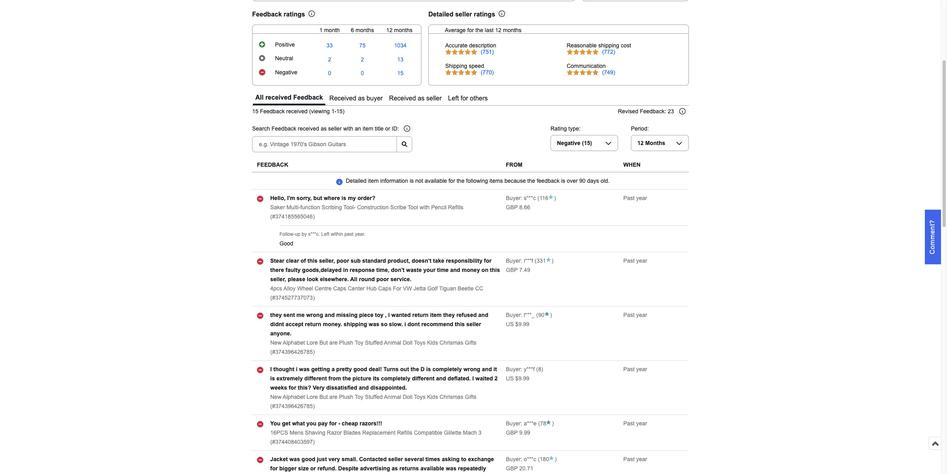 Task type: vqa. For each thing, say whether or not it's contained in the screenshot.
guild
no



Task type: locate. For each thing, give the bounding box(es) containing it.
1 toys from the top
[[414, 340, 426, 347]]

0 horizontal spatial i
[[270, 367, 272, 373]]

3 gbp from the top
[[506, 430, 518, 437]]

for inside you get what you pay for -  cheap razors!!! 16pcs mens shaving razor blades replacement refills compatible gillette mach 3 (#374408403597)
[[329, 421, 337, 427]]

chrismas inside i thought i was getting a pretty good deal! turns out the d is completely wrong and it is extremely different from the picture its completely different and deflated. i waited 2 weeks for this? very dissatisfied and disappointed. new alphabet lore but are plush toy stuffed animal doll toys kids chrismas gifts (#374396426785)
[[440, 394, 464, 401]]

( for 116
[[538, 195, 540, 202]]

new inside i thought i was getting a pretty good deal! turns out the d is completely wrong and it is extremely different from the picture its completely different and deflated. i waited 2 weeks for this? very dissatisfied and disappointed. new alphabet lore but are plush toy stuffed animal doll toys kids chrismas gifts (#374396426785)
[[270, 394, 282, 401]]

2 gbp from the top
[[506, 267, 518, 274]]

good up size
[[302, 457, 315, 463]]

negative (15) button
[[551, 135, 618, 151]]

1 horizontal spatial completely
[[433, 367, 462, 373]]

3 past from the top
[[624, 312, 635, 319]]

15 for 15 button
[[397, 70, 404, 76]]

deflated.
[[448, 376, 471, 382]]

past for 78
[[624, 421, 635, 427]]

2 0 from the left
[[361, 70, 364, 76]]

with right the tool
[[420, 204, 430, 211]]

0 vertical spatial refills
[[448, 204, 464, 211]]

toy down picture
[[355, 394, 364, 401]]

buyer: l***_
[[506, 312, 535, 319]]

1 new from the top
[[270, 340, 282, 347]]

1 past year from the top
[[624, 195, 648, 202]]

average
[[445, 27, 466, 33]]

1 vertical spatial all
[[350, 277, 358, 283]]

4 feedback left by buyer. element from the top
[[506, 367, 535, 373]]

gbp left 9.99
[[506, 430, 518, 437]]

4pcs
[[270, 286, 282, 292]]

15 for 15 feedback received (viewing 1-15)
[[252, 108, 259, 115]]

1 0 button from the left
[[328, 70, 331, 76]]

1 vertical spatial left
[[322, 232, 330, 237]]

rating type:
[[551, 126, 581, 132]]

hello,
[[270, 195, 286, 202]]

past year for ( 331
[[624, 258, 648, 264]]

good up picture
[[354, 367, 367, 373]]

1 gifts from the top
[[465, 340, 477, 347]]

caps down 'elsewhere.'
[[333, 286, 347, 292]]

pretty
[[336, 367, 352, 373]]

feedback left by buyer. element containing buyer: o***c
[[506, 457, 537, 463]]

doll down dont
[[403, 340, 413, 347]]

small.
[[342, 457, 358, 463]]

1 vertical spatial toys
[[414, 394, 426, 401]]

2 past from the top
[[624, 258, 635, 264]]

1 horizontal spatial they
[[444, 312, 455, 319]]

2 received from the left
[[389, 95, 416, 102]]

2 $9.99 from the top
[[516, 376, 530, 382]]

1 feedback left by buyer. element from the top
[[506, 195, 536, 202]]

1 chrismas from the top
[[440, 340, 464, 347]]

15 feedback received (viewing 1-15)
[[252, 108, 345, 115]]

and inside stear clear of this seller, poor sub standard product, doesn't take responsibility for there faulty goods,delayed in response time, don't waste your time and money on this seller, please look elsewhere. all round poor service. 4pcs alloy wheel centre caps center hub caps for vw jetta golf  tiguan beetle cc (#374527737073)
[[450, 267, 461, 274]]

seller, down there
[[270, 277, 286, 283]]

this down refused
[[455, 322, 465, 328]]

2 lore from the top
[[307, 394, 318, 401]]

1 (#374396426785) from the top
[[270, 349, 315, 356]]

wrong up waited
[[464, 367, 481, 373]]

1 year from the top
[[637, 195, 648, 202]]

with inside hello, i'm sorry, but where is my order? saker multi-function scribing tool- construction scribe tool with pencil refills (#374185565046)
[[420, 204, 430, 211]]

8.66
[[520, 204, 531, 211]]

new down the weeks
[[270, 394, 282, 401]]

time,
[[377, 267, 390, 274]]

4 buyer: from the top
[[506, 367, 523, 373]]

5 past year from the top
[[624, 421, 648, 427]]

0 vertical spatial chrismas
[[440, 340, 464, 347]]

gbp for gbp 8.66
[[506, 204, 518, 211]]

get
[[282, 421, 291, 427]]

1 past year element from the top
[[624, 195, 648, 202]]

1 stuffed from the top
[[365, 340, 383, 347]]

1 horizontal spatial negative
[[557, 140, 581, 147]]

different down d
[[412, 376, 435, 382]]

0 vertical spatial stuffed
[[365, 340, 383, 347]]

received for 15
[[286, 108, 308, 115]]

0 horizontal spatial return
[[305, 322, 321, 328]]

1 horizontal spatial months
[[394, 27, 413, 33]]

2 stuffed from the top
[[365, 394, 383, 401]]

1 vertical spatial plush
[[339, 394, 353, 401]]

6 year from the top
[[637, 457, 648, 463]]

received down 15 button
[[389, 95, 416, 102]]

1 doll from the top
[[403, 340, 413, 347]]

) right y***f
[[542, 367, 543, 373]]

( right y***f
[[537, 367, 538, 373]]

2
[[328, 56, 331, 63], [361, 56, 364, 63], [495, 376, 498, 382]]

2 but from the top
[[320, 394, 328, 401]]

received down all received feedback button
[[286, 108, 308, 115]]

kids down 'recommend' at the bottom of the page
[[427, 340, 438, 347]]

negative inside popup button
[[557, 140, 581, 147]]

0 vertical spatial completely
[[433, 367, 462, 373]]

0 horizontal spatial ratings
[[284, 11, 305, 18]]

pencil
[[431, 204, 447, 211]]

2 chrismas from the top
[[440, 394, 464, 401]]

12 months
[[386, 27, 413, 33]]

( for 78
[[538, 421, 540, 427]]

1 vertical spatial with
[[420, 204, 430, 211]]

feedback up search
[[260, 108, 285, 115]]

feedback left by buyer. element containing buyer: i***f
[[506, 258, 533, 264]]

others
[[470, 95, 488, 102]]

0 horizontal spatial they
[[270, 312, 282, 319]]

you get what you pay for -  cheap razors!!! element
[[270, 421, 382, 427]]

past year element for 116
[[624, 195, 648, 202]]

feedback element
[[257, 162, 288, 168]]

770 ratings received on shipping speed. click to check average rating. element
[[481, 69, 494, 76]]

0 horizontal spatial shipping
[[344, 322, 367, 328]]

saker
[[270, 204, 285, 211]]

for inside stear clear of this seller, poor sub standard product, doesn't take responsibility for there faulty goods,delayed in response time, don't waste your time and money on this seller, please look elsewhere. all round poor service. 4pcs alloy wheel centre caps center hub caps for vw jetta golf  tiguan beetle cc (#374527737073)
[[484, 258, 492, 264]]

with left an
[[343, 126, 353, 132]]

5 year from the top
[[637, 421, 648, 427]]

disappointed.
[[371, 385, 407, 392]]

( inside buyer: y***f ( 8 ) us $9.99
[[537, 367, 538, 373]]

thought
[[274, 367, 295, 373]]

ratings
[[284, 11, 305, 18], [474, 11, 496, 18]]

15 down 13 at left top
[[397, 70, 404, 76]]

buyer: up us $9.99
[[506, 312, 523, 319]]

3 months from the left
[[503, 27, 522, 33]]

12 for 12 months
[[638, 140, 644, 147]]

wrong inside i thought i was getting a pretty good deal! turns out the d is completely wrong and it is extremely different from the picture its completely different and deflated. i waited 2 weeks for this? very dissatisfied and disappointed. new alphabet lore but are plush toy stuffed animal doll toys kids chrismas gifts (#374396426785)
[[464, 367, 481, 373]]

for inside left for others 'button'
[[461, 95, 468, 102]]

1 horizontal spatial shipping
[[599, 42, 620, 49]]

all received feedback
[[256, 94, 323, 101]]

1 vertical spatial lore
[[307, 394, 318, 401]]

they up didnt
[[270, 312, 282, 319]]

item up 'recommend' at the bottom of the page
[[430, 312, 442, 319]]

doll inside they sent me wrong and missing piece toy , i wanted return item they refused  and didnt accept return money. shipping was so slow. i dont recommend this seller anyone. new alphabet lore but are plush toy stuffed animal doll toys kids chrismas gifts (#374396426785)
[[403, 340, 413, 347]]

2 2 button from the left
[[361, 56, 364, 63]]

or left id:
[[385, 126, 390, 132]]

are
[[330, 340, 338, 347], [330, 394, 338, 401]]

(770) button
[[481, 69, 494, 76]]

1034
[[394, 42, 407, 49]]

2 past year element from the top
[[624, 258, 648, 264]]

3 past year from the top
[[624, 312, 648, 319]]

16pcs
[[270, 430, 288, 437]]

alphabet inside they sent me wrong and missing piece toy , i wanted return item they refused  and didnt accept return money. shipping was so slow. i dont recommend this seller anyone. new alphabet lore but are plush toy stuffed animal doll toys kids chrismas gifts (#374396426785)
[[283, 340, 305, 347]]

past for 90
[[624, 312, 635, 319]]

animal down disappointed.
[[384, 394, 401, 401]]

1 vertical spatial but
[[320, 394, 328, 401]]

1 are from the top
[[330, 340, 338, 347]]

13 button
[[397, 56, 404, 63]]

1 vertical spatial animal
[[384, 394, 401, 401]]

6 past year from the top
[[624, 457, 648, 463]]

ratings up average for the last 12 months
[[474, 11, 496, 18]]

s***c up 8.66
[[524, 195, 536, 202]]

12 months button
[[631, 135, 689, 151]]

2 (#374396426785) from the top
[[270, 404, 315, 410]]

$9.99 down y***f
[[516, 376, 530, 382]]

0 vertical spatial but
[[320, 340, 328, 347]]

0 horizontal spatial 15
[[252, 108, 259, 115]]

or
[[385, 126, 390, 132], [310, 466, 316, 472]]

2 vertical spatial this
[[455, 322, 465, 328]]

15 up search
[[252, 108, 259, 115]]

2 kids from the top
[[427, 394, 438, 401]]

received down 15 feedback received (viewing 1-15) at the left of page
[[298, 126, 319, 132]]

( right o***c
[[538, 457, 540, 463]]

select the type of feedback rating you want to see element
[[551, 126, 581, 132]]

but down very
[[320, 394, 328, 401]]

when
[[624, 162, 641, 168]]

picture
[[353, 376, 372, 382]]

0 vertical spatial left
[[448, 95, 459, 102]]

seller up returns on the bottom of the page
[[388, 457, 403, 463]]

1 horizontal spatial this
[[455, 322, 465, 328]]

jacket was good just very small. contacted seller several times asking to exchange for bigger size or refund. despite advertising as returns available was repeatedl
[[270, 457, 495, 475]]

0 vertical spatial received
[[266, 94, 292, 101]]

responsibility
[[446, 258, 483, 264]]

speed
[[469, 63, 484, 69]]

refund.
[[318, 466, 337, 472]]

2 gifts from the top
[[465, 394, 477, 401]]

0 vertical spatial 15
[[397, 70, 404, 76]]

2 us from the top
[[506, 376, 514, 382]]

1 horizontal spatial wrong
[[464, 367, 481, 373]]

all inside stear clear of this seller, poor sub standard product, doesn't take responsibility for there faulty goods,delayed in response time, don't waste your time and money on this seller, please look elsewhere. all round poor service. 4pcs alloy wheel centre caps center hub caps for vw jetta golf  tiguan beetle cc (#374527737073)
[[350, 277, 358, 283]]

1 horizontal spatial caps
[[378, 286, 392, 292]]

1 vertical spatial detailed
[[346, 178, 367, 184]]

buyer: for buyer: l***_
[[506, 312, 523, 319]]

0 horizontal spatial 0 button
[[328, 70, 331, 76]]

o***c
[[524, 457, 537, 463]]

is
[[410, 178, 414, 184], [561, 178, 566, 184], [342, 195, 346, 202], [426, 367, 431, 373], [270, 376, 275, 382]]

749 ratings received on communication. click to check average rating. element
[[602, 69, 616, 76]]

and right time
[[450, 267, 461, 274]]

1 horizontal spatial all
[[350, 277, 358, 283]]

2 horizontal spatial i
[[405, 322, 406, 328]]

feedback left by buyer. element containing buyer: y***f
[[506, 367, 535, 373]]

0 horizontal spatial months
[[356, 27, 374, 33]]

gifts down the deflated.
[[465, 394, 477, 401]]

(#374396426785) inside they sent me wrong and missing piece toy , i wanted return item they refused  and didnt accept return money. shipping was so slow. i dont recommend this seller anyone. new alphabet lore but are plush toy stuffed animal doll toys kids chrismas gifts (#374396426785)
[[270, 349, 315, 356]]

1 vertical spatial are
[[330, 394, 338, 401]]

is right d
[[426, 367, 431, 373]]

is left over
[[561, 178, 566, 184]]

0 horizontal spatial detailed
[[346, 178, 367, 184]]

( 116
[[536, 195, 549, 202]]

1 vertical spatial chrismas
[[440, 394, 464, 401]]

shipping
[[599, 42, 620, 49], [344, 322, 367, 328]]

2 year from the top
[[637, 258, 648, 264]]

extremely
[[277, 376, 303, 382]]

lore inside i thought i was getting a pretty good deal! turns out the d is completely wrong and it is extremely different from the picture its completely different and deflated. i waited 2 weeks for this? very dissatisfied and disappointed. new alphabet lore but are plush toy stuffed animal doll toys kids chrismas gifts (#374396426785)
[[307, 394, 318, 401]]

buyer: for buyer: o***c
[[506, 457, 523, 463]]

faulty
[[286, 267, 301, 274]]

1 buyer: from the top
[[506, 195, 523, 202]]

shipping left cost
[[599, 42, 620, 49]]

toys down d
[[414, 394, 426, 401]]

0 vertical spatial all
[[256, 94, 264, 101]]

1 vertical spatial completely
[[381, 376, 411, 382]]

when element
[[624, 162, 641, 168]]

1 plush from the top
[[339, 340, 353, 347]]

plush down money.
[[339, 340, 353, 347]]

seller inside they sent me wrong and missing piece toy , i wanted return item they refused  and didnt accept return money. shipping was so slow. i dont recommend this seller anyone. new alphabet lore but are plush toy stuffed animal doll toys kids chrismas gifts (#374396426785)
[[467, 322, 481, 328]]

good inside 'jacket was good just very small. contacted seller several times asking to exchange for bigger size or refund. despite advertising as returns available was repeatedl'
[[302, 457, 315, 463]]

0 up received as buyer
[[361, 70, 364, 76]]

0 vertical spatial detailed
[[429, 11, 454, 18]]

2 ratings from the left
[[474, 11, 496, 18]]

6 months
[[351, 27, 374, 33]]

completely down turns
[[381, 376, 411, 382]]

you
[[307, 421, 317, 427]]

toy inside they sent me wrong and missing piece toy , i wanted return item they refused  and didnt accept return money. shipping was so slow. i dont recommend this seller anyone. new alphabet lore but are plush toy stuffed animal doll toys kids chrismas gifts (#374396426785)
[[355, 340, 364, 347]]

1 horizontal spatial refills
[[448, 204, 464, 211]]

2 toy from the top
[[355, 394, 364, 401]]

( for 331
[[535, 258, 537, 264]]

2 buyer: from the top
[[506, 258, 523, 264]]

is left not
[[410, 178, 414, 184]]

buyer: for buyer: a***e
[[506, 421, 523, 427]]

feedback left by buyer. element for 180
[[506, 457, 537, 463]]

stear clear of this seller, poor sub standard product, doesn't take responsibility for there faulty goods,delayed in response time, don't waste your time and money on this seller, please look elsewhere. all round poor service. element
[[270, 258, 500, 283]]

1 horizontal spatial with
[[420, 204, 430, 211]]

4 past year element from the top
[[624, 367, 648, 373]]

0 vertical spatial return
[[413, 312, 429, 319]]

1 vertical spatial 90
[[538, 312, 545, 319]]

detailed for detailed seller ratings
[[429, 11, 454, 18]]

new down the anyone.
[[270, 340, 282, 347]]

alphabet down the anyone.
[[283, 340, 305, 347]]

toy inside i thought i was getting a pretty good deal! turns out the d is completely wrong and it is extremely different from the picture its completely different and deflated. i waited 2 weeks for this? very dissatisfied and disappointed. new alphabet lore but are plush toy stuffed animal doll toys kids chrismas gifts (#374396426785)
[[355, 394, 364, 401]]

0 vertical spatial lore
[[307, 340, 318, 347]]

0 vertical spatial doll
[[403, 340, 413, 347]]

(#374527737073)
[[270, 295, 315, 301]]

1 vertical spatial negative
[[557, 140, 581, 147]]

1 vertical spatial available
[[421, 466, 444, 472]]

with
[[343, 126, 353, 132], [420, 204, 430, 211]]

doll down disappointed.
[[403, 394, 413, 401]]

5 past year element from the top
[[624, 421, 648, 427]]

buyer: i***f
[[506, 258, 533, 264]]

1 animal from the top
[[384, 340, 401, 347]]

0 horizontal spatial 12
[[386, 27, 393, 33]]

l***_
[[524, 312, 535, 319]]

1 vertical spatial doll
[[403, 394, 413, 401]]

they up 'recommend' at the bottom of the page
[[444, 312, 455, 319]]

detailed seller ratings
[[429, 11, 496, 18]]

buyer: inside buyer: y***f ( 8 ) us $9.99
[[506, 367, 523, 373]]

and down picture
[[359, 385, 369, 392]]

take
[[433, 258, 445, 264]]

0 vertical spatial seller,
[[319, 258, 335, 264]]

1-
[[332, 108, 337, 115]]

but inside they sent me wrong and missing piece toy , i wanted return item they refused  and didnt accept return money. shipping was so slow. i dont recommend this seller anyone. new alphabet lore but are plush toy stuffed animal doll toys kids chrismas gifts (#374396426785)
[[320, 340, 328, 347]]

6 feedback left by buyer. element from the top
[[506, 457, 537, 463]]

all inside button
[[256, 94, 264, 101]]

6 buyer: from the top
[[506, 457, 523, 463]]

shipping down 'missing'
[[344, 322, 367, 328]]

buyer: up gbp 7.49
[[506, 258, 523, 264]]

0 horizontal spatial with
[[343, 126, 353, 132]]

1 0 from the left
[[328, 70, 331, 76]]

1 toy from the top
[[355, 340, 364, 347]]

animal inside they sent me wrong and missing piece toy , i wanted return item they refused  and didnt accept return money. shipping was so slow. i dont recommend this seller anyone. new alphabet lore but are plush toy stuffed animal doll toys kids chrismas gifts (#374396426785)
[[384, 340, 401, 347]]

from
[[329, 376, 341, 382]]

0 horizontal spatial refills
[[397, 430, 413, 437]]

1 kids from the top
[[427, 340, 438, 347]]

( right a***e
[[538, 421, 540, 427]]

i thought i was getting a pretty good deal! turns out the d is completely wrong and it is extremely different from the picture its completely different and deflated. i waited 2 weeks for this? very dissatisfied and disappointed. element
[[270, 367, 498, 392]]

(#374396426785) up thought
[[270, 349, 315, 356]]

0 vertical spatial kids
[[427, 340, 438, 347]]

past year element
[[624, 195, 648, 202], [624, 258, 648, 264], [624, 312, 648, 319], [624, 367, 648, 373], [624, 421, 648, 427], [624, 457, 648, 463]]

year.
[[355, 232, 366, 237]]

feedback left by buyer. element up us $9.99
[[506, 312, 535, 319]]

hello, i'm sorry, but where is my order? element
[[270, 195, 376, 202]]

) right ( 90
[[550, 312, 552, 319]]

1 but from the top
[[320, 340, 328, 347]]

33 button
[[327, 42, 333, 49]]

months up 1034
[[394, 27, 413, 33]]

1 past from the top
[[624, 195, 635, 202]]

as
[[358, 95, 365, 102], [418, 95, 425, 102], [321, 126, 327, 132], [392, 466, 398, 472]]

0 vertical spatial 90
[[580, 178, 586, 184]]

0 horizontal spatial received
[[330, 95, 356, 102]]

2 new from the top
[[270, 394, 282, 401]]

2 button
[[328, 56, 331, 63], [361, 56, 364, 63]]

months for 6 months
[[356, 27, 374, 33]]

3 buyer: from the top
[[506, 312, 523, 319]]

2 vertical spatial i
[[296, 367, 298, 373]]

1 vertical spatial poor
[[377, 277, 389, 283]]

jetta
[[414, 286, 426, 292]]

they sent me wrong and missing piece toy , i wanted return item they refused  and didnt accept return money. shipping was so slow. i dont recommend this seller anyone. element
[[270, 312, 489, 337]]

2 feedback left by buyer. element from the top
[[506, 258, 533, 264]]

0 horizontal spatial completely
[[381, 376, 411, 382]]

y***f
[[524, 367, 535, 373]]

1 vertical spatial gifts
[[465, 394, 477, 401]]

1 horizontal spatial s***c
[[524, 195, 536, 202]]

was left getting on the bottom left
[[299, 367, 310, 373]]

stuffed down disappointed.
[[365, 394, 383, 401]]

chrismas down the deflated.
[[440, 394, 464, 401]]

2 horizontal spatial months
[[503, 27, 522, 33]]

1 horizontal spatial 15
[[397, 70, 404, 76]]

gifts
[[465, 340, 477, 347], [465, 394, 477, 401]]

all up center at bottom left
[[350, 277, 358, 283]]

available down times
[[421, 466, 444, 472]]

not
[[416, 178, 423, 184]]

feedback left by buyer. element for 331
[[506, 258, 533, 264]]

1 alphabet from the top
[[283, 340, 305, 347]]

0 horizontal spatial wrong
[[306, 312, 323, 319]]

1 horizontal spatial 0
[[361, 70, 364, 76]]

search
[[252, 126, 270, 132]]

1 gbp from the top
[[506, 204, 518, 211]]

1 vertical spatial i
[[473, 376, 474, 382]]

feedback left by buyer. element containing buyer: s***c
[[506, 195, 536, 202]]

2 doll from the top
[[403, 394, 413, 401]]

12 right 6 months
[[386, 27, 393, 33]]

0 vertical spatial poor
[[337, 258, 349, 264]]

feedback left by buyer. element containing buyer: l***_
[[506, 312, 535, 319]]

beetle
[[458, 286, 474, 292]]

( for 90
[[537, 312, 538, 319]]

is left my
[[342, 195, 346, 202]]

toy
[[375, 312, 384, 319]]

) for 331
[[552, 258, 554, 264]]

5 buyer: from the top
[[506, 421, 523, 427]]

12 inside "dropdown button"
[[638, 140, 644, 147]]

2 toys from the top
[[414, 394, 426, 401]]

past for 116
[[624, 195, 635, 202]]

last
[[485, 27, 494, 33]]

1 horizontal spatial received
[[389, 95, 416, 102]]

buyer:
[[506, 195, 523, 202], [506, 258, 523, 264], [506, 312, 523, 319], [506, 367, 523, 373], [506, 421, 523, 427], [506, 457, 523, 463]]

2 past year from the top
[[624, 258, 648, 264]]

3 year from the top
[[637, 312, 648, 319]]

0 vertical spatial $9.99
[[516, 322, 530, 328]]

0 horizontal spatial 2 button
[[328, 56, 331, 63]]

gbp down buyer: i***f
[[506, 267, 518, 274]]

3 past year element from the top
[[624, 312, 648, 319]]

0 horizontal spatial 0
[[328, 70, 331, 76]]

received as seller
[[389, 95, 442, 102]]

lore inside they sent me wrong and missing piece toy , i wanted return item they refused  and didnt accept return money. shipping was so slow. i dont recommend this seller anyone. new alphabet lore but are plush toy stuffed animal doll toys kids chrismas gifts (#374396426785)
[[307, 340, 318, 347]]

feedback left by buyer. element up gbp 8.66
[[506, 195, 536, 202]]

alphabet inside i thought i was getting a pretty good deal! turns out the d is completely wrong and it is extremely different from the picture its completely different and deflated. i waited 2 weeks for this? very dissatisfied and disappointed. new alphabet lore but are plush toy stuffed animal doll toys kids chrismas gifts (#374396426785)
[[283, 394, 305, 401]]

feedback left by buyer. element containing buyer: a***e
[[506, 421, 537, 427]]

feedback left by buyer. element for 90
[[506, 312, 535, 319]]

0 down 33 button
[[328, 70, 331, 76]]

(#374396426785) up what
[[270, 404, 315, 410]]

feedback ratings
[[252, 11, 305, 18]]

stuffed
[[365, 340, 383, 347], [365, 394, 383, 401]]

feedback up 15 feedback received (viewing 1-15) at the left of page
[[293, 94, 323, 101]]

comment? link
[[926, 210, 942, 265]]

s***c inside follow-up by s***c . left within past year. good
[[308, 232, 319, 237]]

1 lore from the top
[[307, 340, 318, 347]]

5 past from the top
[[624, 421, 635, 427]]

2 horizontal spatial this
[[490, 267, 500, 274]]

for down jacket
[[270, 466, 278, 472]]

6 past from the top
[[624, 457, 635, 463]]

refills inside you get what you pay for -  cheap razors!!! 16pcs mens shaving razor blades replacement refills compatible gillette mach 3 (#374408403597)
[[397, 430, 413, 437]]

doesn't
[[412, 258, 432, 264]]

0 vertical spatial (#374396426785)
[[270, 349, 315, 356]]

stuffed inside they sent me wrong and missing piece toy , i wanted return item they refused  and didnt accept return money. shipping was so slow. i dont recommend this seller anyone. new alphabet lore but are plush toy stuffed animal doll toys kids chrismas gifts (#374396426785)
[[365, 340, 383, 347]]

year for ( 331
[[637, 258, 648, 264]]

received for received as seller
[[389, 95, 416, 102]]

0 button up received as buyer
[[361, 70, 364, 76]]

(751) button
[[481, 49, 494, 55]]

1 months from the left
[[356, 27, 374, 33]]

the left following
[[457, 178, 465, 184]]

shaving
[[305, 430, 326, 437]]

standard
[[362, 258, 386, 264]]

but
[[314, 195, 322, 202]]

1 vertical spatial refills
[[397, 430, 413, 437]]

2 button down 33
[[328, 56, 331, 63]]

8
[[538, 367, 542, 373]]

average for the last 12 months
[[445, 27, 522, 33]]

was left so
[[369, 322, 380, 328]]

months right last
[[503, 27, 522, 33]]

received up 15)
[[330, 95, 356, 102]]

i left dont
[[405, 322, 406, 328]]

1 received from the left
[[330, 95, 356, 102]]

past year for ( 180
[[624, 457, 648, 463]]

poor down time,
[[377, 277, 389, 283]]

0 vertical spatial plush
[[339, 340, 353, 347]]

past year element for 331
[[624, 258, 648, 264]]

select the feedback time period you want to see element
[[631, 126, 649, 132]]

us down buyer: l***_
[[506, 322, 514, 328]]

( 78
[[537, 421, 547, 427]]

1 horizontal spatial i
[[388, 312, 390, 319]]

feedback left by buyer. element up 'gbp 20.71'
[[506, 457, 537, 463]]

this right on
[[490, 267, 500, 274]]

year for ( 180
[[637, 457, 648, 463]]

but inside i thought i was getting a pretty good deal! turns out the d is completely wrong and it is extremely different from the picture its completely different and deflated. i waited 2 weeks for this? very dissatisfied and disappointed. new alphabet lore but are plush toy stuffed animal doll toys kids chrismas gifts (#374396426785)
[[320, 394, 328, 401]]

1 horizontal spatial return
[[413, 312, 429, 319]]

for left others
[[461, 95, 468, 102]]

this right of
[[308, 258, 318, 264]]

left inside follow-up by s***c . left within past year. good
[[322, 232, 330, 237]]

1 horizontal spatial good
[[354, 367, 367, 373]]

months
[[646, 140, 666, 147]]

1 caps from the left
[[333, 286, 347, 292]]

0 horizontal spatial 90
[[538, 312, 545, 319]]

1 vertical spatial stuffed
[[365, 394, 383, 401]]

detailed up average
[[429, 11, 454, 18]]

chrismas down 'recommend' at the bottom of the page
[[440, 340, 464, 347]]

feedback up positive
[[252, 11, 282, 18]]

( right the buyer: s***c
[[538, 195, 540, 202]]

available inside 'jacket was good just very small. contacted seller several times asking to exchange for bigger size or refund. despite advertising as returns available was repeatedl'
[[421, 466, 444, 472]]

toy down they sent me wrong and missing piece toy , i wanted return item they refused  and didnt accept return money. shipping was so slow. i dont recommend this seller anyone. element
[[355, 340, 364, 347]]

6 past year element from the top
[[624, 457, 648, 463]]

left
[[448, 95, 459, 102], [322, 232, 330, 237]]

feedback left by buyer. element up gbp 9.99
[[506, 421, 537, 427]]

1 vertical spatial kids
[[427, 394, 438, 401]]

2 are from the top
[[330, 394, 338, 401]]

negative for negative (15)
[[557, 140, 581, 147]]

3 feedback left by buyer. element from the top
[[506, 312, 535, 319]]

refused
[[457, 312, 477, 319]]

1 2 button from the left
[[328, 56, 331, 63]]

1 vertical spatial shipping
[[344, 322, 367, 328]]

2 alphabet from the top
[[283, 394, 305, 401]]

0 vertical spatial us
[[506, 322, 514, 328]]

751 ratings received on accurate description. click to check average rating. element
[[481, 49, 494, 55]]

information
[[380, 178, 408, 184]]

2 months from the left
[[394, 27, 413, 33]]

feedback left by buyer. element
[[506, 195, 536, 202], [506, 258, 533, 264], [506, 312, 535, 319], [506, 367, 535, 373], [506, 421, 537, 427], [506, 457, 537, 463]]

i up extremely
[[296, 367, 298, 373]]

item up order?
[[368, 178, 379, 184]]

period:
[[631, 126, 649, 132]]

1 horizontal spatial 90
[[580, 178, 586, 184]]

2 different from the left
[[412, 376, 435, 382]]

0 button down 33 button
[[328, 70, 331, 76]]

1 vertical spatial alphabet
[[283, 394, 305, 401]]

feedback down 15 feedback received (viewing 1-15) at the left of page
[[272, 126, 296, 132]]

feedback inside button
[[293, 94, 323, 101]]

buyer: for buyer: s***c
[[506, 195, 523, 202]]

received
[[266, 94, 292, 101], [286, 108, 308, 115], [298, 126, 319, 132]]

past for 331
[[624, 258, 635, 264]]

1 vertical spatial or
[[310, 466, 316, 472]]

2 plush from the top
[[339, 394, 353, 401]]

2 animal from the top
[[384, 394, 401, 401]]

12 down select the feedback time period you want to see element
[[638, 140, 644, 147]]

past year for ( 90
[[624, 312, 648, 319]]

lore down very
[[307, 394, 318, 401]]

left within past year. element
[[322, 232, 366, 237]]

gbp for gbp 7.49
[[506, 267, 518, 274]]

i right , on the left bottom
[[388, 312, 390, 319]]

4 gbp from the top
[[506, 466, 518, 472]]

razor
[[327, 430, 342, 437]]

despite
[[338, 466, 359, 472]]

5 feedback left by buyer. element from the top
[[506, 421, 537, 427]]



Task type: describe. For each thing, give the bounding box(es) containing it.
title
[[375, 126, 384, 132]]

past for 180
[[624, 457, 635, 463]]

0 for first "0" button from right
[[361, 70, 364, 76]]

waste
[[406, 267, 422, 274]]

feedback left by buyer. element for 8
[[506, 367, 535, 373]]

plush inside they sent me wrong and missing piece toy , i wanted return item they refused  and didnt accept return money. shipping was so slow. i dont recommend this seller anyone. new alphabet lore but are plush toy stuffed animal doll toys kids chrismas gifts (#374396426785)
[[339, 340, 353, 347]]

round
[[359, 277, 375, 283]]

there
[[270, 267, 284, 274]]

gbp for gbp 20.71
[[506, 466, 518, 472]]

) for 116
[[554, 195, 556, 202]]

detailed item information is not available for the following items because the feedback is over 90 days old.
[[346, 178, 610, 184]]

1 vertical spatial this
[[490, 267, 500, 274]]

for left following
[[449, 178, 455, 184]]

180
[[540, 457, 549, 463]]

( for 180
[[538, 457, 540, 463]]

feedback followed up by buyer. element
[[280, 232, 319, 237]]

past year for ( 78
[[624, 421, 648, 427]]

1 vertical spatial seller,
[[270, 277, 286, 283]]

1 different from the left
[[305, 376, 327, 382]]

is up the weeks
[[270, 376, 275, 382]]

description
[[469, 42, 497, 49]]

0 horizontal spatial this
[[308, 258, 318, 264]]

refills inside hello, i'm sorry, but where is my order? saker multi-function scribing tool- construction scribe tool with pencil refills (#374185565046)
[[448, 204, 464, 211]]

0 vertical spatial with
[[343, 126, 353, 132]]

compatible
[[414, 430, 443, 437]]

jacket
[[270, 457, 288, 463]]

(viewing
[[309, 108, 330, 115]]

because
[[505, 178, 526, 184]]

mens
[[290, 430, 304, 437]]

1 horizontal spatial 12
[[495, 27, 502, 33]]

2 0 button from the left
[[361, 70, 364, 76]]

as inside 'jacket was good just very small. contacted seller several times asking to exchange for bigger size or refund. despite advertising as returns available was repeatedl'
[[392, 466, 398, 472]]

12 for 12 months
[[386, 27, 393, 33]]

was inside i thought i was getting a pretty good deal! turns out the d is completely wrong and it is extremely different from the picture its completely different and deflated. i waited 2 weeks for this? very dissatisfied and disappointed. new alphabet lore but are plush toy stuffed animal doll toys kids chrismas gifts (#374396426785)
[[299, 367, 310, 373]]

year for ( 78
[[637, 421, 648, 427]]

past year element for 90
[[624, 312, 648, 319]]

the left last
[[476, 27, 484, 33]]

4 past from the top
[[624, 367, 635, 373]]

where
[[324, 195, 340, 202]]

getting
[[311, 367, 330, 373]]

seller inside 'jacket was good just very small. contacted seller several times asking to exchange for bigger size or refund. despite advertising as returns available was repeatedl'
[[388, 457, 403, 463]]

you
[[270, 421, 281, 427]]

all received feedback button
[[253, 92, 326, 105]]

seller down 1- on the top left of the page
[[328, 126, 342, 132]]

(770)
[[481, 69, 494, 76]]

4 past year from the top
[[624, 367, 648, 373]]

dont
[[408, 322, 420, 328]]

the down 'pretty' at the bottom left of the page
[[343, 376, 351, 382]]

( 180
[[537, 457, 549, 463]]

cost
[[621, 42, 632, 49]]

year for ( 116
[[637, 195, 648, 202]]

month
[[324, 27, 340, 33]]

in
[[343, 267, 348, 274]]

sub
[[351, 258, 361, 264]]

for right average
[[468, 27, 474, 33]]

past year for ( 116
[[624, 195, 648, 202]]

are inside i thought i was getting a pretty good deal! turns out the d is completely wrong and it is extremely different from the picture its completely different and deflated. i waited 2 weeks for this? very dissatisfied and disappointed. new alphabet lore but are plush toy stuffed animal doll toys kids chrismas gifts (#374396426785)
[[330, 394, 338, 401]]

sent
[[284, 312, 295, 319]]

772 ratings received on reasonable shipping cost. click to check average rating. element
[[602, 49, 616, 55]]

vw
[[403, 286, 412, 292]]

received for search
[[298, 126, 319, 132]]

i***f
[[524, 258, 533, 264]]

1 horizontal spatial 2
[[361, 56, 364, 63]]

chrismas inside they sent me wrong and missing piece toy , i wanted return item they refused  and didnt accept return money. shipping was so slow. i dont recommend this seller anyone. new alphabet lore but are plush toy stuffed animal doll toys kids chrismas gifts (#374396426785)
[[440, 340, 464, 347]]

shipping speed
[[446, 63, 484, 69]]

tool
[[408, 204, 418, 211]]

1 horizontal spatial or
[[385, 126, 390, 132]]

what
[[292, 421, 305, 427]]

revised feedback: 23
[[618, 108, 674, 115]]

0 horizontal spatial 2
[[328, 56, 331, 63]]

i inside i thought i was getting a pretty good deal! turns out the d is completely wrong and it is extremely different from the picture its completely different and deflated. i waited 2 weeks for this? very dissatisfied and disappointed. new alphabet lore but are plush toy stuffed animal doll toys kids chrismas gifts (#374396426785)
[[296, 367, 298, 373]]

turns
[[384, 367, 399, 373]]

0 vertical spatial shipping
[[599, 42, 620, 49]]

gifts inside i thought i was getting a pretty good deal! turns out the d is completely wrong and it is extremely different from the picture its completely different and deflated. i waited 2 weeks for this? very dissatisfied and disappointed. new alphabet lore but are plush toy stuffed animal doll toys kids chrismas gifts (#374396426785)
[[465, 394, 477, 401]]

toys inside they sent me wrong and missing piece toy , i wanted return item they refused  and didnt accept return money. shipping was so slow. i dont recommend this seller anyone. new alphabet lore but are plush toy stuffed animal doll toys kids chrismas gifts (#374396426785)
[[414, 340, 426, 347]]

4 year from the top
[[637, 367, 648, 373]]

accurate description
[[446, 42, 497, 49]]

(#374408403597)
[[270, 439, 315, 446]]

shipping
[[446, 63, 467, 69]]

1 us from the top
[[506, 322, 514, 328]]

up
[[295, 232, 301, 237]]

(#374396426785) inside i thought i was getting a pretty good deal! turns out the d is completely wrong and it is extremely different from the picture its completely different and deflated. i waited 2 weeks for this? very dissatisfied and disappointed. new alphabet lore but are plush toy stuffed animal doll toys kids chrismas gifts (#374396426785)
[[270, 404, 315, 410]]

received as buyer button
[[327, 92, 385, 105]]

so
[[381, 322, 388, 328]]

(#374185565046)
[[270, 214, 315, 220]]

are inside they sent me wrong and missing piece toy , i wanted return item they refused  and didnt accept return money. shipping was so slow. i dont recommend this seller anyone. new alphabet lore but are plush toy stuffed animal doll toys kids chrismas gifts (#374396426785)
[[330, 340, 338, 347]]

anyone.
[[270, 331, 292, 337]]

exchange
[[468, 457, 494, 463]]

for inside 'jacket was good just very small. contacted seller several times asking to exchange for bigger size or refund. despite advertising as returns available was repeatedl'
[[270, 466, 278, 472]]

) for 90
[[550, 312, 552, 319]]

size
[[298, 466, 309, 472]]

for inside i thought i was getting a pretty good deal! turns out the d is completely wrong and it is extremely different from the picture its completely different and deflated. i waited 2 weeks for this? very dissatisfied and disappointed. new alphabet lore but are plush toy stuffed animal doll toys kids chrismas gifts (#374396426785)
[[289, 385, 296, 392]]

construction
[[357, 204, 389, 211]]

by
[[302, 232, 307, 237]]

received inside button
[[266, 94, 292, 101]]

( 331
[[533, 258, 546, 264]]

this?
[[298, 385, 311, 392]]

months for 12 months
[[394, 27, 413, 33]]

75
[[360, 42, 366, 49]]

stear
[[270, 258, 285, 264]]

hello, i'm sorry, but where is my order? saker multi-function scribing tool- construction scribe tool with pencil refills (#374185565046)
[[270, 195, 464, 220]]

buyer: for buyer: i***f
[[506, 258, 523, 264]]

13
[[397, 56, 404, 63]]

and left the deflated.
[[436, 376, 446, 382]]

1 vertical spatial i
[[405, 322, 406, 328]]

0 vertical spatial s***c
[[524, 195, 536, 202]]

i thought i was getting a pretty good deal! turns out the d is completely wrong and it is extremely different from the picture its completely different and deflated. i waited 2 weeks for this? very dissatisfied and disappointed. new alphabet lore but are plush toy stuffed animal doll toys kids chrismas gifts (#374396426785)
[[270, 367, 498, 410]]

and up money.
[[325, 312, 335, 319]]

negative for negative
[[275, 69, 297, 76]]

1 month
[[320, 27, 340, 33]]

centre
[[315, 286, 332, 292]]

me
[[297, 312, 305, 319]]

accept
[[286, 322, 304, 328]]

waited
[[476, 376, 493, 382]]

year for ( 90
[[637, 312, 648, 319]]

left inside left for others 'button'
[[448, 95, 459, 102]]

0 vertical spatial i
[[270, 367, 272, 373]]

buyer: for buyer: y***f ( 8 ) us $9.99
[[506, 367, 523, 373]]

2 caps from the left
[[378, 286, 392, 292]]

reasonable
[[567, 42, 597, 49]]

1 horizontal spatial i
[[473, 376, 474, 382]]

old.
[[601, 178, 610, 184]]

$9.99 inside buyer: y***f ( 8 ) us $9.99
[[516, 376, 530, 382]]

33
[[327, 42, 333, 49]]

past year element for 78
[[624, 421, 648, 427]]

gbp for gbp 9.99
[[506, 430, 518, 437]]

and right refused
[[479, 312, 489, 319]]

items
[[490, 178, 503, 184]]

response
[[350, 267, 375, 274]]

1 ratings from the left
[[284, 11, 305, 18]]

seller up average
[[455, 11, 472, 18]]

slow.
[[389, 322, 403, 328]]

feedback left by buyer. element for 78
[[506, 421, 537, 427]]

cheap
[[342, 421, 358, 427]]

comment?
[[930, 220, 936, 255]]

1 vertical spatial return
[[305, 322, 321, 328]]

stuffed inside i thought i was getting a pretty good deal! turns out the d is completely wrong and it is extremely different from the picture its completely different and deflated. i waited 2 weeks for this? very dissatisfied and disappointed. new alphabet lore but are plush toy stuffed animal doll toys kids chrismas gifts (#374396426785)
[[365, 394, 383, 401]]

received for received as buyer
[[330, 95, 356, 102]]

kids inside they sent me wrong and missing piece toy , i wanted return item they refused  and didnt accept return money. shipping was so slow. i dont recommend this seller anyone. new alphabet lore but are plush toy stuffed animal doll toys kids chrismas gifts (#374396426785)
[[427, 340, 438, 347]]

is inside hello, i'm sorry, but where is my order? saker multi-function scribing tool- construction scribe tool with pencil refills (#374185565046)
[[342, 195, 346, 202]]

1 horizontal spatial seller,
[[319, 258, 335, 264]]

past year element for 180
[[624, 457, 648, 463]]

seller inside button
[[427, 95, 442, 102]]

this inside they sent me wrong and missing piece toy , i wanted return item they refused  and didnt accept return money. shipping was so slow. i dont recommend this seller anyone. new alphabet lore but are plush toy stuffed animal doll toys kids chrismas gifts (#374396426785)
[[455, 322, 465, 328]]

from element
[[506, 162, 523, 168]]

center
[[348, 286, 365, 292]]

2 they from the left
[[444, 312, 455, 319]]

and left it at the right bottom of page
[[482, 367, 492, 373]]

following
[[466, 178, 488, 184]]

the right because
[[528, 178, 536, 184]]

us inside buyer: y***f ( 8 ) us $9.99
[[506, 376, 514, 382]]

was inside they sent me wrong and missing piece toy , i wanted return item they refused  and didnt accept return money. shipping was so slow. i dont recommend this seller anyone. new alphabet lore but are plush toy stuffed animal doll toys kids chrismas gifts (#374396426785)
[[369, 322, 380, 328]]

positive
[[275, 42, 295, 48]]

received as buyer
[[330, 95, 383, 102]]

good inside i thought i was getting a pretty good deal! turns out the d is completely wrong and it is extremely different from the picture its completely different and deflated. i waited 2 weeks for this? very dissatisfied and disappointed. new alphabet lore but are plush toy stuffed animal doll toys kids chrismas gifts (#374396426785)
[[354, 367, 367, 373]]

e.g. Vintage 1970's Gibson Guitars text field
[[252, 136, 397, 153]]

0 horizontal spatial poor
[[337, 258, 349, 264]]

feedback
[[257, 162, 288, 168]]

doll inside i thought i was getting a pretty good deal! turns out the d is completely wrong and it is extremely different from the picture its completely different and deflated. i waited 2 weeks for this? very dissatisfied and disappointed. new alphabet lore but are plush toy stuffed animal doll toys kids chrismas gifts (#374396426785)
[[403, 394, 413, 401]]

1 vertical spatial item
[[368, 178, 379, 184]]

id:
[[392, 126, 399, 132]]

) inside buyer: y***f ( 8 ) us $9.99
[[542, 367, 543, 373]]

jacket was good just very small. contacted seller several times asking to exchange for bigger size or refund. despite advertising as returns available was repeatedly asked to keep item and take partial refund. after more than 5 messages i settled for part refund to be done with the matter leaving me with a jacket that doesn't fit and having to order one again from another seller. i advise ordering 2 sizes bigger in uk size than required as you will not be able to send it back element
[[270, 457, 495, 475]]

communication
[[567, 63, 606, 69]]

feedback left by buyer. element for 116
[[506, 195, 536, 202]]

function
[[300, 204, 320, 211]]

an
[[355, 126, 361, 132]]

wrong inside they sent me wrong and missing piece toy , i wanted return item they refused  and didnt accept return money. shipping was so slow. i dont recommend this seller anyone. new alphabet lore but are plush toy stuffed animal doll toys kids chrismas gifts (#374396426785)
[[306, 312, 323, 319]]

product,
[[388, 258, 410, 264]]

from
[[506, 162, 523, 168]]

returns
[[400, 466, 419, 472]]

animal inside i thought i was getting a pretty good deal! turns out the d is completely wrong and it is extremely different from the picture its completely different and deflated. i waited 2 weeks for this? very dissatisfied and disappointed. new alphabet lore but are plush toy stuffed animal doll toys kids chrismas gifts (#374396426785)
[[384, 394, 401, 401]]

didnt
[[270, 322, 284, 328]]

1 they from the left
[[270, 312, 282, 319]]

) for 78
[[552, 421, 554, 427]]

) for 180
[[555, 457, 557, 463]]

accurate
[[446, 42, 468, 49]]

0 vertical spatial item
[[363, 126, 373, 132]]

kids inside i thought i was getting a pretty good deal! turns out the d is completely wrong and it is extremely different from the picture its completely different and deflated. i waited 2 weeks for this? very dissatisfied and disappointed. new alphabet lore but are plush toy stuffed animal doll toys kids chrismas gifts (#374396426785)
[[427, 394, 438, 401]]

0 vertical spatial i
[[388, 312, 390, 319]]

gifts inside they sent me wrong and missing piece toy , i wanted return item they refused  and didnt accept return money. shipping was so slow. i dont recommend this seller anyone. new alphabet lore but are plush toy stuffed animal doll toys kids chrismas gifts (#374396426785)
[[465, 340, 477, 347]]

.
[[319, 232, 320, 237]]

over
[[567, 178, 578, 184]]

was down 'asking'
[[446, 466, 457, 472]]

revised
[[618, 108, 639, 115]]

0 vertical spatial available
[[425, 178, 447, 184]]

good element
[[280, 241, 293, 247]]

1 $9.99 from the top
[[516, 322, 530, 328]]

toys inside i thought i was getting a pretty good deal! turns out the d is completely wrong and it is extremely different from the picture its completely different and deflated. i waited 2 weeks for this? very dissatisfied and disappointed. new alphabet lore but are plush toy stuffed animal doll toys kids chrismas gifts (#374396426785)
[[414, 394, 426, 401]]

2 inside i thought i was getting a pretty good deal! turns out the d is completely wrong and it is extremely different from the picture its completely different and deflated. i waited 2 weeks for this? very dissatisfied and disappointed. new alphabet lore but are plush toy stuffed animal doll toys kids chrismas gifts (#374396426785)
[[495, 376, 498, 382]]

item inside they sent me wrong and missing piece toy , i wanted return item they refused  and didnt accept return money. shipping was so slow. i dont recommend this seller anyone. new alphabet lore but are plush toy stuffed animal doll toys kids chrismas gifts (#374396426785)
[[430, 312, 442, 319]]

1
[[320, 27, 323, 33]]

the left d
[[411, 367, 419, 373]]

was up bigger
[[290, 457, 300, 463]]

plush inside i thought i was getting a pretty good deal! turns out the d is completely wrong and it is extremely different from the picture its completely different and deflated. i waited 2 weeks for this? very dissatisfied and disappointed. new alphabet lore but are plush toy stuffed animal doll toys kids chrismas gifts (#374396426785)
[[339, 394, 353, 401]]

15 button
[[397, 70, 404, 76]]

past
[[345, 232, 354, 237]]

new inside they sent me wrong and missing piece toy , i wanted return item they refused  and didnt accept return money. shipping was so slow. i dont recommend this seller anyone. new alphabet lore but are plush toy stuffed animal doll toys kids chrismas gifts (#374396426785)
[[270, 340, 282, 347]]

or inside 'jacket was good just very small. contacted seller several times asking to exchange for bigger size or refund. despite advertising as returns available was repeatedl'
[[310, 466, 316, 472]]

0 for 2nd "0" button from right
[[328, 70, 331, 76]]

6
[[351, 27, 354, 33]]

tiguan
[[439, 286, 456, 292]]

shipping inside they sent me wrong and missing piece toy , i wanted return item they refused  and didnt accept return money. shipping was so slow. i dont recommend this seller anyone. new alphabet lore but are plush toy stuffed animal doll toys kids chrismas gifts (#374396426785)
[[344, 322, 367, 328]]

please
[[288, 277, 305, 283]]

detailed for detailed item information is not available for the following items because the feedback is over 90 days old.
[[346, 178, 367, 184]]



